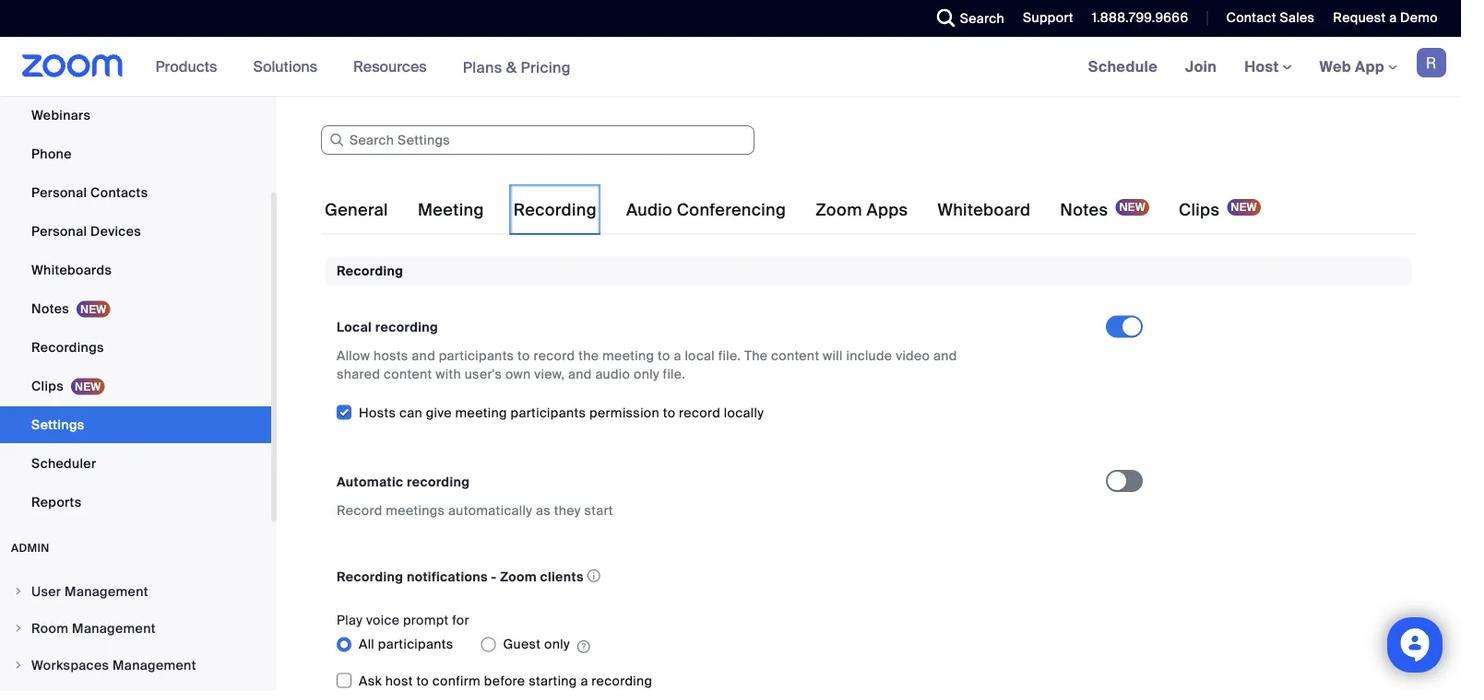 Task type: locate. For each thing, give the bounding box(es) containing it.
1 vertical spatial recording
[[337, 263, 403, 280]]

personal for personal contacts
[[31, 184, 87, 201]]

pricing
[[521, 57, 571, 77]]

participants up user's
[[439, 348, 514, 365]]

audio conferencing
[[626, 200, 786, 221]]

1 vertical spatial personal
[[31, 223, 87, 240]]

record
[[534, 348, 575, 365], [679, 404, 720, 421]]

a inside the allow hosts and participants to record the meeting to a local file. the content will include video and shared content with user's own view, and audio only file.
[[674, 348, 681, 365]]

to right permission
[[663, 404, 676, 421]]

2 vertical spatial recording
[[337, 569, 403, 586]]

web
[[1320, 57, 1351, 76]]

2 horizontal spatial a
[[1389, 9, 1397, 26]]

whiteboard
[[938, 200, 1031, 221]]

0 horizontal spatial notes
[[31, 300, 69, 317]]

recording inside application
[[337, 569, 403, 586]]

0 vertical spatial participants
[[439, 348, 514, 365]]

1 vertical spatial notes
[[31, 300, 69, 317]]

resources
[[353, 57, 427, 76]]

participants inside the allow hosts and participants to record the meeting to a local file. the content will include video and shared content with user's own view, and audio only file.
[[439, 348, 514, 365]]

meetings
[[386, 502, 445, 519]]

right image for room management
[[13, 624, 24, 635]]

solutions
[[253, 57, 317, 76]]

personal inside personal contacts link
[[31, 184, 87, 201]]

1 horizontal spatial content
[[771, 348, 819, 365]]

banner
[[0, 37, 1461, 97]]

0 vertical spatial notes
[[1060, 200, 1108, 221]]

0 horizontal spatial a
[[581, 673, 588, 690]]

0 vertical spatial personal
[[31, 184, 87, 201]]

file. down local
[[663, 366, 685, 383]]

1 vertical spatial recording
[[407, 474, 470, 491]]

recording
[[514, 200, 597, 221], [337, 263, 403, 280], [337, 569, 403, 586]]

a left local
[[674, 348, 681, 365]]

recording notifications - zoom clients application
[[337, 564, 1089, 590]]

zoom
[[816, 200, 862, 221], [500, 569, 537, 586]]

management for room management
[[72, 620, 156, 637]]

recording right starting
[[592, 673, 652, 690]]

scheduler link
[[0, 446, 271, 482]]

recording up local
[[337, 263, 403, 280]]

contact sales link
[[1212, 0, 1319, 37], [1226, 9, 1315, 26]]

1 vertical spatial zoom
[[500, 569, 537, 586]]

meeting
[[602, 348, 654, 365], [455, 404, 507, 421]]

profile picture image
[[1417, 48, 1446, 77]]

zoom inside tabs of my account settings page 'tab list'
[[816, 200, 862, 221]]

0 vertical spatial recording
[[514, 200, 597, 221]]

1 vertical spatial only
[[544, 636, 570, 653]]

file.
[[718, 348, 741, 365], [663, 366, 685, 383]]

support link
[[1009, 0, 1078, 37], [1023, 9, 1074, 26]]

record up view,
[[534, 348, 575, 365]]

plans & pricing link
[[463, 57, 571, 77], [463, 57, 571, 77]]

&
[[506, 57, 517, 77]]

content
[[771, 348, 819, 365], [384, 366, 432, 383]]

user management
[[31, 583, 148, 601]]

0 horizontal spatial meeting
[[455, 404, 507, 421]]

participants down view,
[[511, 404, 586, 421]]

0 vertical spatial meeting
[[602, 348, 654, 365]]

room management
[[31, 620, 156, 637]]

personal up whiteboards
[[31, 223, 87, 240]]

as
[[536, 502, 551, 519]]

1 horizontal spatial record
[[679, 404, 720, 421]]

and right video
[[934, 348, 957, 365]]

management
[[65, 583, 148, 601], [72, 620, 156, 637], [113, 657, 196, 674]]

to right host
[[416, 673, 429, 690]]

recording up voice
[[337, 569, 403, 586]]

record left locally
[[679, 404, 720, 421]]

1.888.799.9666
[[1092, 9, 1188, 26]]

can
[[399, 404, 422, 421]]

products
[[156, 57, 217, 76]]

zoom left apps
[[816, 200, 862, 221]]

participants
[[439, 348, 514, 365], [511, 404, 586, 421], [378, 636, 453, 653]]

personal contacts
[[31, 184, 148, 201]]

1.888.799.9666 button
[[1078, 0, 1193, 37], [1092, 9, 1188, 26]]

record inside the allow hosts and participants to record the meeting to a local file. the content will include video and shared content with user's own view, and audio only file.
[[534, 348, 575, 365]]

recording for meetings
[[407, 474, 470, 491]]

clips inside tabs of my account settings page 'tab list'
[[1179, 200, 1220, 221]]

include
[[846, 348, 892, 365]]

workspaces management
[[31, 657, 196, 674]]

2 personal from the top
[[31, 223, 87, 240]]

clips inside the clips 'link'
[[31, 378, 64, 395]]

user's
[[465, 366, 502, 383]]

will
[[823, 348, 843, 365]]

meeting
[[418, 200, 484, 221]]

1 vertical spatial content
[[384, 366, 432, 383]]

right image
[[13, 587, 24, 598], [13, 624, 24, 635]]

reports
[[31, 494, 82, 511]]

only inside play voice prompt for option group
[[544, 636, 570, 653]]

content down hosts
[[384, 366, 432, 383]]

1 personal from the top
[[31, 184, 87, 201]]

start
[[584, 502, 613, 519]]

1 horizontal spatial zoom
[[816, 200, 862, 221]]

the
[[744, 348, 768, 365]]

request a demo link
[[1319, 0, 1461, 37], [1333, 9, 1438, 26]]

and
[[412, 348, 435, 365], [934, 348, 957, 365], [568, 366, 592, 383]]

notes inside personal menu menu
[[31, 300, 69, 317]]

1 horizontal spatial a
[[674, 348, 681, 365]]

management up room management
[[65, 583, 148, 601]]

sales
[[1280, 9, 1315, 26]]

a left the "demo"
[[1389, 9, 1397, 26]]

management inside 'menu item'
[[65, 583, 148, 601]]

give
[[426, 404, 452, 421]]

whiteboards
[[31, 262, 112, 279]]

1 horizontal spatial clips
[[1179, 200, 1220, 221]]

right image inside room management menu item
[[13, 624, 24, 635]]

0 vertical spatial zoom
[[816, 200, 862, 221]]

1 vertical spatial management
[[72, 620, 156, 637]]

apps
[[867, 200, 908, 221]]

file. left the
[[718, 348, 741, 365]]

0 horizontal spatial and
[[412, 348, 435, 365]]

contact sales
[[1226, 9, 1315, 26]]

0 vertical spatial recording
[[375, 319, 438, 336]]

conferencing
[[677, 200, 786, 221]]

before
[[484, 673, 525, 690]]

zoom right the -
[[500, 569, 537, 586]]

2 vertical spatial management
[[113, 657, 196, 674]]

settings link
[[0, 407, 271, 444]]

personal inside "personal devices" link
[[31, 223, 87, 240]]

recording notifications - zoom clients
[[337, 569, 584, 586]]

a right starting
[[581, 673, 588, 690]]

recording up meetings
[[407, 474, 470, 491]]

reports link
[[0, 484, 271, 521]]

1 vertical spatial a
[[674, 348, 681, 365]]

right image left room
[[13, 624, 24, 635]]

0 vertical spatial clips
[[1179, 200, 1220, 221]]

0 vertical spatial right image
[[13, 587, 24, 598]]

local
[[685, 348, 715, 365]]

1 horizontal spatial only
[[634, 366, 659, 383]]

0 vertical spatial management
[[65, 583, 148, 601]]

right image left user at left
[[13, 587, 24, 598]]

right image inside user management 'menu item'
[[13, 587, 24, 598]]

0 horizontal spatial clips
[[31, 378, 64, 395]]

only left 'learn more about guest only' image at the left of the page
[[544, 636, 570, 653]]

only
[[634, 366, 659, 383], [544, 636, 570, 653]]

1 horizontal spatial notes
[[1060, 200, 1108, 221]]

0 vertical spatial record
[[534, 348, 575, 365]]

participants down prompt
[[378, 636, 453, 653]]

1 right image from the top
[[13, 587, 24, 598]]

join link
[[1172, 37, 1231, 96]]

recording for hosts
[[375, 319, 438, 336]]

2 right image from the top
[[13, 624, 24, 635]]

participants inside play voice prompt for option group
[[378, 636, 453, 653]]

0 vertical spatial content
[[771, 348, 819, 365]]

to
[[518, 348, 530, 365], [658, 348, 670, 365], [663, 404, 676, 421], [416, 673, 429, 690]]

content left will
[[771, 348, 819, 365]]

1 vertical spatial right image
[[13, 624, 24, 635]]

for
[[452, 612, 469, 629]]

management up workspaces management
[[72, 620, 156, 637]]

1 vertical spatial clips
[[31, 378, 64, 395]]

meetings navigation
[[1074, 37, 1461, 97]]

2 vertical spatial participants
[[378, 636, 453, 653]]

0 horizontal spatial zoom
[[500, 569, 537, 586]]

admin menu menu
[[0, 575, 271, 692]]

meeting up the audio on the bottom of page
[[602, 348, 654, 365]]

recording inside tabs of my account settings page 'tab list'
[[514, 200, 597, 221]]

personal menu menu
[[0, 0, 271, 523]]

right image
[[13, 660, 24, 672]]

1 vertical spatial participants
[[511, 404, 586, 421]]

0 horizontal spatial only
[[544, 636, 570, 653]]

recording up hosts
[[375, 319, 438, 336]]

solutions button
[[253, 37, 326, 96]]

search
[[960, 10, 1005, 27]]

only right the audio on the bottom of page
[[634, 366, 659, 383]]

to up own
[[518, 348, 530, 365]]

and right hosts
[[412, 348, 435, 365]]

right image for user management
[[13, 587, 24, 598]]

admin
[[11, 541, 50, 556]]

0 vertical spatial file.
[[718, 348, 741, 365]]

learn more about guest only image
[[577, 639, 590, 655]]

settings
[[31, 416, 84, 434]]

1 horizontal spatial meeting
[[602, 348, 654, 365]]

personal down phone
[[31, 184, 87, 201]]

local recording
[[337, 319, 438, 336]]

recording down search settings text field
[[514, 200, 597, 221]]

1 vertical spatial file.
[[663, 366, 685, 383]]

they
[[554, 502, 581, 519]]

notes inside tabs of my account settings page 'tab list'
[[1060, 200, 1108, 221]]

personal contacts link
[[0, 174, 271, 211]]

0 horizontal spatial record
[[534, 348, 575, 365]]

a
[[1389, 9, 1397, 26], [674, 348, 681, 365], [581, 673, 588, 690]]

meeting down user's
[[455, 404, 507, 421]]

support
[[1023, 9, 1074, 26]]

0 vertical spatial a
[[1389, 9, 1397, 26]]

only inside the allow hosts and participants to record the meeting to a local file. the content will include video and shared content with user's own view, and audio only file.
[[634, 366, 659, 383]]

1 horizontal spatial and
[[568, 366, 592, 383]]

prompt
[[403, 612, 449, 629]]

management down room management menu item
[[113, 657, 196, 674]]

and down the
[[568, 366, 592, 383]]

0 vertical spatial only
[[634, 366, 659, 383]]

search button
[[923, 0, 1009, 37]]

voice
[[366, 612, 400, 629]]

all
[[359, 636, 375, 653]]

request a demo
[[1333, 9, 1438, 26]]

recording
[[375, 319, 438, 336], [407, 474, 470, 491], [592, 673, 652, 690]]

phone
[[31, 145, 72, 162]]



Task type: describe. For each thing, give the bounding box(es) containing it.
2 horizontal spatial and
[[934, 348, 957, 365]]

automatic recording
[[337, 474, 470, 491]]

video
[[896, 348, 930, 365]]

recordings
[[31, 339, 104, 356]]

automatic
[[337, 474, 403, 491]]

1.888.799.9666 button up schedule
[[1078, 0, 1193, 37]]

to left local
[[658, 348, 670, 365]]

webinars link
[[0, 97, 271, 134]]

info outline image
[[587, 564, 601, 588]]

zoom apps
[[816, 200, 908, 221]]

confirm
[[432, 673, 481, 690]]

recordings link
[[0, 329, 271, 366]]

1 vertical spatial meeting
[[455, 404, 507, 421]]

host
[[1244, 57, 1283, 76]]

banner containing products
[[0, 37, 1461, 97]]

personal for personal devices
[[31, 223, 87, 240]]

general
[[325, 200, 388, 221]]

2 vertical spatial a
[[581, 673, 588, 690]]

automatically
[[448, 502, 532, 519]]

whiteboards link
[[0, 252, 271, 289]]

0 horizontal spatial content
[[384, 366, 432, 383]]

plans
[[463, 57, 502, 77]]

ask
[[359, 673, 382, 690]]

meeting inside the allow hosts and participants to record the meeting to a local file. the content will include video and shared content with user's own view, and audio only file.
[[602, 348, 654, 365]]

allow
[[337, 348, 370, 365]]

play voice prompt for option group
[[337, 630, 1106, 660]]

personal devices
[[31, 223, 141, 240]]

with
[[436, 366, 461, 383]]

notes link
[[0, 291, 271, 327]]

shared
[[337, 366, 380, 383]]

1 vertical spatial record
[[679, 404, 720, 421]]

devices
[[90, 223, 141, 240]]

web app button
[[1320, 57, 1397, 76]]

all participants
[[359, 636, 453, 653]]

scheduler
[[31, 455, 96, 472]]

side navigation navigation
[[0, 0, 277, 692]]

clients
[[540, 569, 584, 586]]

play voice prompt for
[[337, 612, 469, 629]]

permission
[[589, 404, 660, 421]]

user
[[31, 583, 61, 601]]

phone link
[[0, 136, 271, 172]]

record meetings automatically as they start
[[337, 502, 613, 519]]

host
[[385, 673, 413, 690]]

demo
[[1400, 9, 1438, 26]]

room management menu item
[[0, 612, 271, 647]]

hosts can give meeting participants permission to record locally
[[359, 404, 764, 421]]

view,
[[534, 366, 565, 383]]

request
[[1333, 9, 1386, 26]]

product information navigation
[[142, 37, 585, 97]]

app
[[1355, 57, 1385, 76]]

workspaces management menu item
[[0, 648, 271, 684]]

products button
[[156, 37, 225, 96]]

local
[[337, 319, 372, 336]]

management for user management
[[65, 583, 148, 601]]

contacts
[[90, 184, 148, 201]]

the
[[578, 348, 599, 365]]

zoom logo image
[[22, 54, 123, 77]]

1 horizontal spatial file.
[[718, 348, 741, 365]]

host button
[[1244, 57, 1292, 76]]

guest only
[[503, 636, 570, 653]]

user management menu item
[[0, 575, 271, 610]]

allow hosts and participants to record the meeting to a local file. the content will include video and shared content with user's own view, and audio only file.
[[337, 348, 957, 383]]

Search Settings text field
[[321, 125, 755, 155]]

own
[[505, 366, 531, 383]]

join
[[1185, 57, 1217, 76]]

play
[[337, 612, 363, 629]]

workspaces
[[31, 657, 109, 674]]

room
[[31, 620, 69, 637]]

audio
[[595, 366, 630, 383]]

schedule link
[[1074, 37, 1172, 96]]

1.888.799.9666 button up schedule link
[[1092, 9, 1188, 26]]

notifications
[[407, 569, 488, 586]]

audio
[[626, 200, 673, 221]]

2 vertical spatial recording
[[592, 673, 652, 690]]

0 horizontal spatial file.
[[663, 366, 685, 383]]

web app
[[1320, 57, 1385, 76]]

schedule
[[1088, 57, 1158, 76]]

hosts
[[359, 404, 396, 421]]

guest
[[503, 636, 541, 653]]

personal devices link
[[0, 213, 271, 250]]

starting
[[529, 673, 577, 690]]

management for workspaces management
[[113, 657, 196, 674]]

resources button
[[353, 37, 435, 96]]

tabs of my account settings page tab list
[[321, 184, 1265, 236]]

-
[[491, 569, 497, 586]]

ask host to confirm before starting a recording
[[359, 673, 652, 690]]

clips link
[[0, 368, 271, 405]]

zoom inside application
[[500, 569, 537, 586]]

webinars
[[31, 107, 91, 124]]

recording element
[[326, 257, 1412, 692]]

plans & pricing
[[463, 57, 571, 77]]

record
[[337, 502, 382, 519]]

contact
[[1226, 9, 1276, 26]]



Task type: vqa. For each thing, say whether or not it's contained in the screenshot.
the bottom participants
yes



